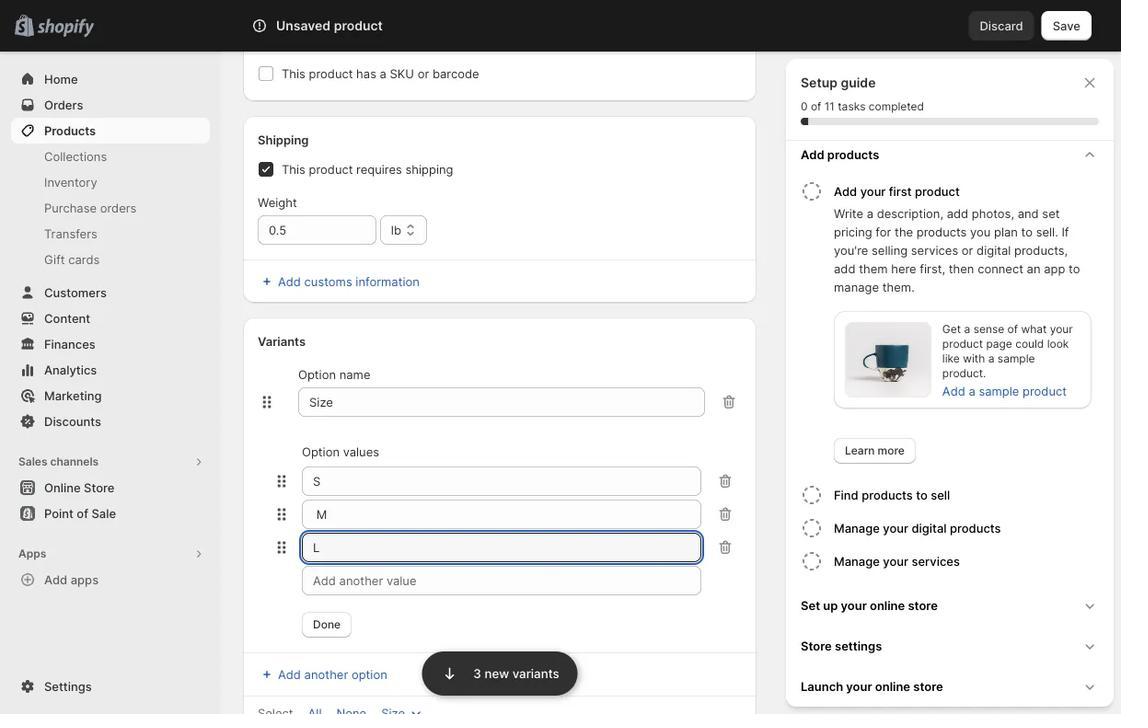 Task type: vqa. For each thing, say whether or not it's contained in the screenshot.
dialog
no



Task type: describe. For each thing, give the bounding box(es) containing it.
mark find products to sell as done image
[[801, 484, 823, 506]]

an
[[1027, 261, 1041, 276]]

products inside manage your digital products button
[[950, 521, 1001, 535]]

sell
[[931, 488, 950, 502]]

1 vertical spatial sample
[[979, 384, 1019, 398]]

1 horizontal spatial to
[[1021, 225, 1033, 239]]

inventory link
[[11, 169, 210, 195]]

0 vertical spatial or
[[418, 66, 429, 81]]

find products to sell
[[834, 488, 950, 502]]

you
[[970, 225, 991, 239]]

. staff will see a warning, but can complete sales when available inventory reaches zero and below.
[[282, 7, 725, 40]]

services inside button
[[912, 554, 960, 568]]

home
[[44, 72, 78, 86]]

manage for manage your digital products
[[834, 521, 880, 535]]

product.
[[942, 367, 986, 380]]

manage your digital products button
[[834, 512, 1106, 545]]

shipping
[[405, 162, 453, 176]]

orders link
[[11, 92, 210, 118]]

done
[[313, 618, 341, 631]]

for
[[876, 225, 891, 239]]

launch
[[801, 679, 843, 694]]

online store
[[44, 480, 115, 495]]

digital inside button
[[912, 521, 947, 535]]

a down "page"
[[988, 352, 995, 365]]

of for sale
[[77, 506, 88, 521]]

settings link
[[11, 674, 210, 700]]

mark manage your digital products as done image
[[801, 517, 823, 539]]

analytics
[[44, 363, 97, 377]]

purchase orders
[[44, 201, 137, 215]]

manage your digital products
[[834, 521, 1001, 535]]

products link
[[11, 118, 210, 144]]

app
[[1044, 261, 1065, 276]]

transfers
[[44, 226, 97, 241]]

launch your online store
[[801, 679, 943, 694]]

option for option name
[[298, 367, 336, 382]]

3 new variants button
[[422, 650, 578, 696]]

connect
[[978, 261, 1023, 276]]

0 vertical spatial sample
[[998, 352, 1035, 365]]

option name
[[298, 367, 370, 382]]

mark add your first product as done image
[[801, 180, 823, 203]]

Color text field
[[298, 388, 705, 417]]

collections link
[[11, 144, 210, 169]]

store inside launch your online store 'button'
[[913, 679, 943, 694]]

store inside button
[[801, 639, 832, 653]]

services inside the write a description, add photos, and set pricing for the products you plan to sell. if you're selling services or digital products, add them here first, then connect an app to manage them.
[[911, 243, 958, 257]]

sku
[[390, 66, 414, 81]]

content
[[44, 311, 90, 325]]

11
[[824, 100, 835, 113]]

sales channels button
[[11, 449, 210, 475]]

1 vertical spatial to
[[1069, 261, 1080, 276]]

but
[[594, 7, 613, 22]]

can
[[617, 7, 637, 22]]

find
[[834, 488, 859, 502]]

variants
[[258, 334, 306, 348]]

another
[[304, 667, 348, 682]]

this for this won't affect
[[282, 66, 306, 81]]

a right the has
[[380, 66, 387, 81]]

digital inside the write a description, add photos, and set pricing for the products you plan to sell. if you're selling services or digital products, add them here first, then connect an app to manage them.
[[977, 243, 1011, 257]]

the
[[895, 225, 913, 239]]

launch your online store button
[[793, 666, 1106, 707]]

a inside . staff will see a warning, but can complete sales when available inventory reaches zero and below.
[[533, 7, 539, 22]]

shopify image
[[37, 19, 94, 37]]

discard button
[[969, 11, 1034, 41]]

online store link
[[11, 475, 210, 501]]

products
[[44, 123, 96, 138]]

0 horizontal spatial add
[[834, 261, 856, 276]]

shopify pos link
[[379, 7, 450, 22]]

them.
[[882, 280, 915, 294]]

pricing
[[834, 225, 872, 239]]

affect
[[343, 7, 376, 22]]

staff
[[457, 7, 484, 22]]

set
[[801, 598, 820, 613]]

a right get
[[964, 323, 970, 336]]

add for add products
[[801, 147, 824, 162]]

0 vertical spatial online
[[870, 598, 905, 613]]

below.
[[525, 26, 562, 40]]

online store button
[[0, 475, 221, 501]]

and inside . staff will see a warning, but can complete sales when available inventory reaches zero and below.
[[501, 26, 522, 40]]

a inside the write a description, add photos, and set pricing for the products you plan to sell. if you're selling services or digital products, add them here first, then connect an app to manage them.
[[867, 206, 874, 220]]

more
[[878, 444, 905, 457]]

discounts link
[[11, 409, 210, 434]]

your for manage your services
[[883, 554, 909, 568]]

discounts
[[44, 414, 101, 428]]

manage your services button
[[834, 545, 1106, 578]]

customers link
[[11, 280, 210, 306]]

learn
[[845, 444, 875, 457]]

them
[[859, 261, 888, 276]]

your inside get a sense of what your product page could look like with a sample product. add a sample product
[[1050, 323, 1073, 336]]

store inside button
[[84, 480, 115, 495]]

setup guide dialog
[[786, 59, 1114, 707]]

write
[[834, 206, 863, 220]]

weight
[[258, 195, 297, 209]]

transfers link
[[11, 221, 210, 247]]

settings
[[44, 679, 92, 694]]

a down product.
[[969, 384, 975, 398]]

name
[[339, 367, 370, 382]]

add your first product button
[[834, 175, 1106, 204]]

your for add your first product
[[860, 184, 886, 198]]

save
[[1053, 18, 1081, 33]]

lb
[[391, 223, 401, 237]]

requires
[[356, 162, 402, 176]]

orders
[[100, 201, 137, 215]]

3
[[473, 666, 481, 681]]



Task type: locate. For each thing, give the bounding box(es) containing it.
barcode
[[433, 66, 479, 81]]

products right find
[[862, 488, 913, 502]]

1 vertical spatial of
[[1007, 323, 1018, 336]]

add for add apps
[[44, 573, 67, 587]]

1 vertical spatial and
[[1018, 206, 1039, 220]]

your inside button
[[883, 521, 909, 535]]

0 horizontal spatial or
[[418, 66, 429, 81]]

add left "apps"
[[44, 573, 67, 587]]

products down description,
[[917, 225, 967, 239]]

2 vertical spatial this
[[282, 162, 306, 176]]

done button
[[302, 612, 352, 638]]

point
[[44, 506, 74, 521]]

add down "add your first product" button
[[947, 206, 968, 220]]

store
[[908, 598, 938, 613], [913, 679, 943, 694]]

None text field
[[302, 467, 701, 496], [302, 500, 701, 529], [302, 467, 701, 496], [302, 500, 701, 529]]

search button
[[294, 11, 827, 41]]

your
[[860, 184, 886, 198], [1050, 323, 1073, 336], [883, 521, 909, 535], [883, 554, 909, 568], [841, 598, 867, 613], [846, 679, 872, 694]]

0 vertical spatial option
[[298, 367, 336, 382]]

option values
[[302, 445, 379, 459]]

product inside button
[[915, 184, 960, 198]]

purchase orders link
[[11, 195, 210, 221]]

a
[[533, 7, 539, 22], [380, 66, 387, 81], [867, 206, 874, 220], [964, 323, 970, 336], [988, 352, 995, 365], [969, 384, 975, 398]]

or inside the write a description, add photos, and set pricing for the products you plan to sell. if you're selling services or digital products, add them here first, then connect an app to manage them.
[[962, 243, 973, 257]]

add left customs
[[278, 274, 301, 289]]

0 vertical spatial manage
[[834, 521, 880, 535]]

1 vertical spatial or
[[962, 243, 973, 257]]

add left another
[[278, 667, 301, 682]]

store inside set up your online store 'button'
[[908, 598, 938, 613]]

gift
[[44, 252, 65, 266]]

of up "page"
[[1007, 323, 1018, 336]]

inventory
[[44, 175, 97, 189]]

products down "find products to sell" button
[[950, 521, 1001, 535]]

apps
[[71, 573, 99, 587]]

option for option values
[[302, 445, 340, 459]]

look
[[1047, 337, 1069, 351]]

manage right mark manage your services as done icon
[[834, 554, 880, 568]]

selling
[[872, 243, 908, 257]]

a right "see"
[[533, 7, 539, 22]]

your left "first"
[[860, 184, 886, 198]]

add your first product element
[[797, 204, 1106, 464]]

this down when
[[282, 66, 306, 81]]

marketing link
[[11, 383, 210, 409]]

customers
[[44, 285, 107, 300]]

analytics link
[[11, 357, 210, 383]]

store down store settings button
[[913, 679, 943, 694]]

to right app
[[1069, 261, 1080, 276]]

completed
[[869, 100, 924, 113]]

or up the then at the right of page
[[962, 243, 973, 257]]

set
[[1042, 206, 1060, 220]]

add another option
[[278, 667, 387, 682]]

1 horizontal spatial add
[[947, 206, 968, 220]]

sample down could on the right of the page
[[998, 352, 1035, 365]]

and
[[501, 26, 522, 40], [1018, 206, 1039, 220]]

1 this from the top
[[282, 7, 306, 22]]

add for add customs information
[[278, 274, 301, 289]]

your right up
[[841, 598, 867, 613]]

store settings
[[801, 639, 882, 653]]

write a description, add photos, and set pricing for the products you plan to sell. if you're selling services or digital products, add them here first, then connect an app to manage them.
[[834, 206, 1080, 294]]

warning,
[[543, 7, 591, 22]]

find products to sell button
[[834, 479, 1106, 512]]

your right launch
[[846, 679, 872, 694]]

store up store settings button
[[908, 598, 938, 613]]

online down settings
[[875, 679, 910, 694]]

1 manage from the top
[[834, 521, 880, 535]]

add another option button
[[247, 662, 398, 688]]

1 vertical spatial manage
[[834, 554, 880, 568]]

of
[[811, 100, 821, 113], [1007, 323, 1018, 336], [77, 506, 88, 521]]

set up your online store button
[[793, 585, 1106, 626]]

1 horizontal spatial and
[[1018, 206, 1039, 220]]

like
[[942, 352, 960, 365]]

add customs information
[[278, 274, 420, 289]]

0 vertical spatial store
[[908, 598, 938, 613]]

manage
[[834, 280, 879, 294]]

0 vertical spatial store
[[84, 480, 115, 495]]

1 vertical spatial this
[[282, 66, 306, 81]]

0 horizontal spatial of
[[77, 506, 88, 521]]

0 vertical spatial to
[[1021, 225, 1033, 239]]

0 horizontal spatial and
[[501, 26, 522, 40]]

with
[[963, 352, 985, 365]]

to left sell. in the right top of the page
[[1021, 225, 1033, 239]]

add a sample product button
[[931, 378, 1078, 404]]

plan
[[994, 225, 1018, 239]]

orders
[[44, 98, 83, 112]]

products inside add products button
[[827, 147, 879, 162]]

2 this from the top
[[282, 66, 306, 81]]

purchase
[[44, 201, 97, 215]]

services down manage your digital products
[[912, 554, 960, 568]]

first
[[889, 184, 912, 198]]

0 horizontal spatial store
[[84, 480, 115, 495]]

sales
[[18, 455, 47, 469]]

of right 0 on the top of the page
[[811, 100, 821, 113]]

manage for manage your services
[[834, 554, 880, 568]]

3 this from the top
[[282, 162, 306, 176]]

of inside 'link'
[[77, 506, 88, 521]]

add apps
[[44, 573, 99, 587]]

sense
[[974, 323, 1004, 336]]

0 horizontal spatial to
[[916, 488, 928, 502]]

option left name at the left bottom of the page
[[298, 367, 336, 382]]

a right write
[[867, 206, 874, 220]]

sell.
[[1036, 225, 1058, 239]]

apps
[[18, 547, 46, 561]]

and down "see"
[[501, 26, 522, 40]]

when
[[282, 26, 312, 40]]

and left set
[[1018, 206, 1039, 220]]

2 manage from the top
[[834, 554, 880, 568]]

1 horizontal spatial of
[[811, 100, 821, 113]]

1 vertical spatial digital
[[912, 521, 947, 535]]

products inside "find products to sell" button
[[862, 488, 913, 502]]

finances
[[44, 337, 96, 351]]

products down tasks
[[827, 147, 879, 162]]

learn more link
[[834, 438, 916, 464]]

point of sale button
[[0, 501, 221, 527]]

0 vertical spatial services
[[911, 243, 958, 257]]

add up mark add your first product as done image
[[801, 147, 824, 162]]

point of sale link
[[11, 501, 210, 527]]

online
[[44, 480, 81, 495]]

unsaved product
[[276, 18, 383, 34]]

you're
[[834, 243, 868, 257]]

Weight text field
[[258, 215, 376, 245]]

new
[[485, 666, 509, 681]]

your for launch your online store
[[846, 679, 872, 694]]

products
[[827, 147, 879, 162], [917, 225, 967, 239], [862, 488, 913, 502], [950, 521, 1001, 535]]

get
[[942, 323, 961, 336]]

available
[[316, 26, 365, 40]]

1 vertical spatial store
[[913, 679, 943, 694]]

option
[[298, 367, 336, 382], [302, 445, 340, 459]]

digital up the connect
[[977, 243, 1011, 257]]

1 vertical spatial option
[[302, 445, 340, 459]]

2 vertical spatial of
[[77, 506, 88, 521]]

sales channels
[[18, 455, 99, 469]]

or
[[418, 66, 429, 81], [962, 243, 973, 257]]

to left sell
[[916, 488, 928, 502]]

your for manage your digital products
[[883, 521, 909, 535]]

pos
[[426, 7, 450, 22]]

of inside get a sense of what your product page could look like with a sample product. add a sample product
[[1007, 323, 1018, 336]]

0 vertical spatial add
[[947, 206, 968, 220]]

None text field
[[302, 533, 701, 562]]

setup
[[801, 75, 838, 91]]

search
[[324, 18, 363, 33]]

store settings button
[[793, 626, 1106, 666]]

add inside get a sense of what your product page could look like with a sample product. add a sample product
[[942, 384, 965, 398]]

2 horizontal spatial to
[[1069, 261, 1080, 276]]

variants
[[512, 666, 559, 681]]

manage your services
[[834, 554, 960, 568]]

this up when
[[282, 7, 306, 22]]

get a sense of what your product page could look like with a sample product. add a sample product
[[942, 323, 1073, 398]]

description,
[[877, 206, 944, 220]]

customs
[[304, 274, 352, 289]]

inventory
[[369, 26, 421, 40]]

1 vertical spatial services
[[912, 554, 960, 568]]

point of sale
[[44, 506, 116, 521]]

3 new variants
[[473, 666, 559, 681]]

of for 11
[[811, 100, 821, 113]]

store up sale
[[84, 480, 115, 495]]

and inside the write a description, add photos, and set pricing for the products you plan to sell. if you're selling services or digital products, add them here first, then connect an app to manage them.
[[1018, 206, 1039, 220]]

2 horizontal spatial of
[[1007, 323, 1018, 336]]

your up manage your services
[[883, 521, 909, 535]]

to inside button
[[916, 488, 928, 502]]

add
[[801, 147, 824, 162], [834, 184, 857, 198], [278, 274, 301, 289], [942, 384, 965, 398], [44, 573, 67, 587], [278, 667, 301, 682]]

manage down find
[[834, 521, 880, 535]]

0 horizontal spatial digital
[[912, 521, 947, 535]]

or right the sku
[[418, 66, 429, 81]]

add down product.
[[942, 384, 965, 398]]

mark manage your services as done image
[[801, 550, 823, 573]]

unsaved
[[276, 18, 331, 34]]

0 vertical spatial digital
[[977, 243, 1011, 257]]

product
[[334, 18, 383, 34], [309, 66, 353, 81], [309, 162, 353, 176], [915, 184, 960, 198], [942, 337, 983, 351], [1023, 384, 1067, 398]]

0 vertical spatial and
[[501, 26, 522, 40]]

1 vertical spatial store
[[801, 639, 832, 653]]

add for add another option
[[278, 667, 301, 682]]

sale
[[91, 506, 116, 521]]

1 horizontal spatial store
[[801, 639, 832, 653]]

this for shipping
[[282, 162, 306, 176]]

services up first,
[[911, 243, 958, 257]]

0 vertical spatial this
[[282, 7, 306, 22]]

shipping
[[258, 133, 309, 147]]

reaches
[[425, 26, 470, 40]]

add for add your first product
[[834, 184, 857, 198]]

0 vertical spatial of
[[811, 100, 821, 113]]

your inside button
[[860, 184, 886, 198]]

gift cards link
[[11, 247, 210, 272]]

1 horizontal spatial digital
[[977, 243, 1011, 257]]

manage inside button
[[834, 554, 880, 568]]

1 vertical spatial add
[[834, 261, 856, 276]]

complete
[[640, 7, 693, 22]]

learn more
[[845, 444, 905, 457]]

add down you're
[[834, 261, 856, 276]]

sample down product.
[[979, 384, 1019, 398]]

page
[[986, 337, 1012, 351]]

1 horizontal spatial or
[[962, 243, 973, 257]]

your up look
[[1050, 323, 1073, 336]]

option left values
[[302, 445, 340, 459]]

1 vertical spatial online
[[875, 679, 910, 694]]

this down shipping
[[282, 162, 306, 176]]

digital down sell
[[912, 521, 947, 535]]

of left sale
[[77, 506, 88, 521]]

manage inside button
[[834, 521, 880, 535]]

2 vertical spatial to
[[916, 488, 928, 502]]

store up launch
[[801, 639, 832, 653]]

marketing
[[44, 388, 102, 403]]

option
[[352, 667, 387, 682]]

products inside the write a description, add photos, and set pricing for the products you plan to sell. if you're selling services or digital products, add them here first, then connect an app to manage them.
[[917, 225, 967, 239]]

Add another value text field
[[302, 566, 701, 596]]

your inside button
[[883, 554, 909, 568]]

your down manage your digital products
[[883, 554, 909, 568]]

cards
[[68, 252, 100, 266]]

add up write
[[834, 184, 857, 198]]

online down manage your services
[[870, 598, 905, 613]]

values
[[343, 445, 379, 459]]



